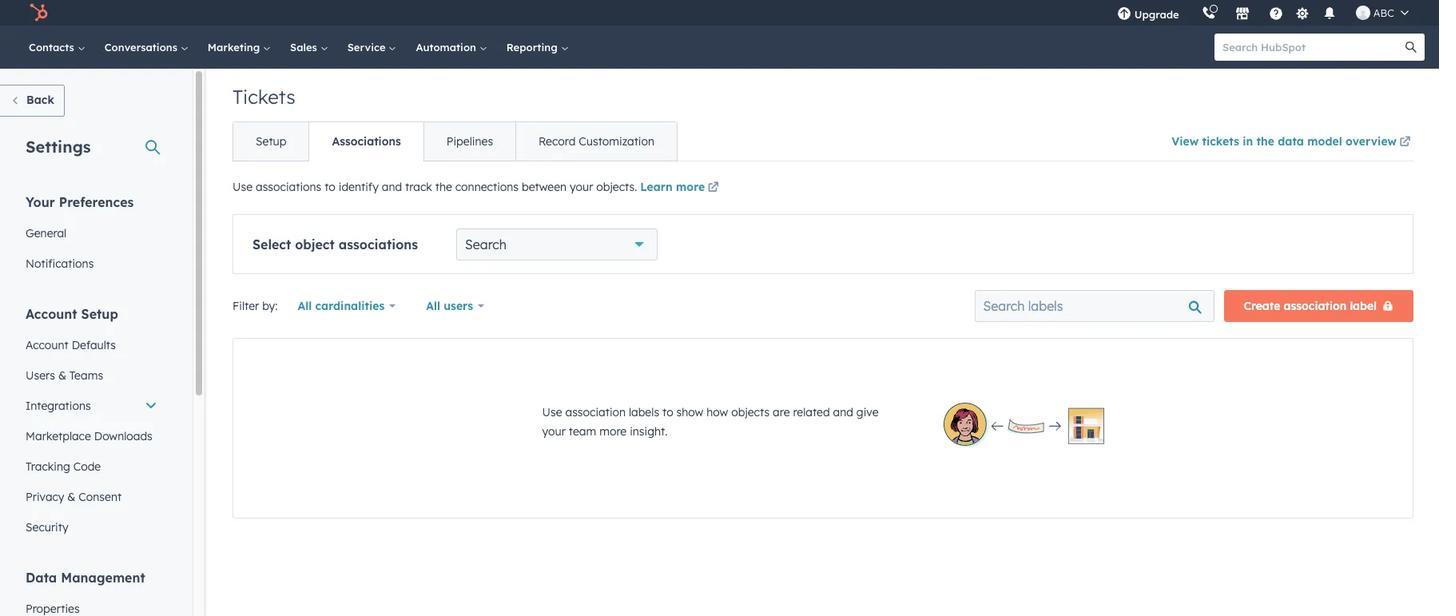 Task type: describe. For each thing, give the bounding box(es) containing it.
integrations
[[26, 399, 91, 413]]

marketplaces image
[[1235, 7, 1250, 22]]

use for use association labels to show how objects are related and give your team more insight.
[[542, 405, 562, 420]]

preferences
[[59, 194, 134, 210]]

filter
[[233, 299, 259, 313]]

account setup element
[[16, 305, 167, 543]]

data management
[[26, 570, 145, 586]]

menu containing abc
[[1106, 0, 1420, 26]]

record
[[539, 134, 576, 149]]

model
[[1308, 134, 1342, 149]]

notifications link
[[16, 249, 167, 279]]

privacy
[[26, 490, 64, 504]]

marketing
[[208, 41, 263, 54]]

view tickets in the data model overview
[[1172, 134, 1397, 149]]

sales link
[[281, 26, 338, 69]]

reporting link
[[497, 26, 578, 69]]

abc button
[[1347, 0, 1419, 26]]

users
[[444, 299, 473, 313]]

record customization
[[539, 134, 655, 149]]

0 horizontal spatial and
[[382, 180, 402, 194]]

1 vertical spatial setup
[[81, 306, 118, 322]]

view
[[1172, 134, 1199, 149]]

notifications image
[[1323, 7, 1337, 22]]

privacy & consent
[[26, 490, 122, 504]]

your inside use association labels to show how objects are related and give your team more insight.
[[542, 424, 566, 439]]

sales
[[290, 41, 320, 54]]

service link
[[338, 26, 406, 69]]

cardinalities
[[315, 299, 385, 313]]

users & teams
[[26, 368, 103, 383]]

upgrade
[[1135, 8, 1179, 21]]

learn more link
[[640, 179, 722, 198]]

link opens in a new window image inside view tickets in the data model overview link
[[1400, 137, 1411, 149]]

pipelines
[[447, 134, 493, 149]]

downloads
[[94, 429, 153, 444]]

search button
[[456, 229, 658, 261]]

and inside use association labels to show how objects are related and give your team more insight.
[[833, 405, 854, 420]]

select
[[253, 237, 291, 253]]

all users
[[426, 299, 473, 313]]

data
[[1278, 134, 1304, 149]]

search image
[[1406, 42, 1417, 53]]

select object associations
[[253, 237, 418, 253]]

0 horizontal spatial the
[[435, 180, 452, 194]]

create association label button
[[1224, 290, 1414, 322]]

security
[[26, 520, 68, 535]]

service
[[347, 41, 389, 54]]

settings link
[[1293, 4, 1313, 21]]

1 horizontal spatial your
[[570, 180, 593, 194]]

use for use associations to identify and track the connections between your objects.
[[233, 180, 253, 194]]

account setup
[[26, 306, 118, 322]]

marketplaces button
[[1226, 0, 1259, 26]]

help button
[[1263, 0, 1290, 26]]

related
[[793, 405, 830, 420]]

settings
[[26, 137, 91, 157]]

management
[[61, 570, 145, 586]]

automation link
[[406, 26, 497, 69]]

filter by:
[[233, 299, 278, 313]]

0 horizontal spatial to
[[325, 180, 336, 194]]

hubspot image
[[29, 3, 48, 22]]

link opens in a new window image inside learn more link
[[708, 182, 719, 194]]

tracking code link
[[16, 452, 167, 482]]

calling icon button
[[1195, 2, 1223, 23]]

associations
[[332, 134, 401, 149]]

labels
[[629, 405, 659, 420]]

objects
[[732, 405, 770, 420]]

contacts link
[[19, 26, 95, 69]]

learn more
[[640, 180, 705, 194]]

marketplace
[[26, 429, 91, 444]]

navigation containing setup
[[233, 121, 678, 161]]

general
[[26, 226, 67, 241]]

security link
[[16, 512, 167, 543]]

reporting
[[507, 41, 561, 54]]

all users button
[[416, 290, 495, 322]]

your preferences element
[[16, 193, 167, 279]]

tracking code
[[26, 460, 101, 474]]

conversations
[[104, 41, 180, 54]]

objects.
[[596, 180, 637, 194]]

give
[[857, 405, 879, 420]]

brad klo image
[[1356, 6, 1370, 20]]

in
[[1243, 134, 1253, 149]]

label
[[1350, 299, 1377, 313]]

create association label
[[1244, 299, 1377, 313]]

account for account setup
[[26, 306, 77, 322]]

settings image
[[1296, 7, 1310, 21]]

users
[[26, 368, 55, 383]]

search
[[465, 237, 507, 253]]

all for all users
[[426, 299, 440, 313]]



Task type: locate. For each thing, give the bounding box(es) containing it.
setup link
[[233, 122, 309, 161]]

0 vertical spatial account
[[26, 306, 77, 322]]

all for all cardinalities
[[298, 299, 312, 313]]

1 horizontal spatial associations
[[339, 237, 418, 253]]

0 horizontal spatial use
[[233, 180, 253, 194]]

more
[[676, 180, 705, 194], [600, 424, 627, 439]]

0 vertical spatial associations
[[256, 180, 322, 194]]

& right "privacy"
[[67, 490, 75, 504]]

& inside users & teams "link"
[[58, 368, 66, 383]]

data
[[26, 570, 57, 586]]

and left give
[[833, 405, 854, 420]]

2 all from the left
[[426, 299, 440, 313]]

notifications button
[[1316, 0, 1343, 26]]

account for account defaults
[[26, 338, 69, 352]]

association for label
[[1284, 299, 1347, 313]]

your preferences
[[26, 194, 134, 210]]

0 vertical spatial and
[[382, 180, 402, 194]]

insight.
[[630, 424, 668, 439]]

navigation
[[233, 121, 678, 161]]

between
[[522, 180, 567, 194]]

1 horizontal spatial use
[[542, 405, 562, 420]]

account defaults
[[26, 338, 116, 352]]

to left show
[[663, 405, 673, 420]]

associations
[[256, 180, 322, 194], [339, 237, 418, 253]]

1 vertical spatial and
[[833, 405, 854, 420]]

0 vertical spatial the
[[1257, 134, 1275, 149]]

tracking
[[26, 460, 70, 474]]

0 vertical spatial association
[[1284, 299, 1347, 313]]

1 vertical spatial account
[[26, 338, 69, 352]]

use associations to identify and track the connections between your objects.
[[233, 180, 640, 194]]

link opens in a new window image right the "overview"
[[1400, 137, 1411, 149]]

to left 'identify'
[[325, 180, 336, 194]]

Search labels search field
[[975, 290, 1214, 322]]

menu
[[1106, 0, 1420, 26]]

abc
[[1374, 6, 1395, 19]]

& inside privacy & consent link
[[67, 490, 75, 504]]

0 horizontal spatial associations
[[256, 180, 322, 194]]

& for privacy
[[67, 490, 75, 504]]

marketing link
[[198, 26, 281, 69]]

your left team
[[542, 424, 566, 439]]

0 vertical spatial &
[[58, 368, 66, 383]]

more right learn
[[676, 180, 705, 194]]

1 vertical spatial to
[[663, 405, 673, 420]]

1 horizontal spatial association
[[1284, 299, 1347, 313]]

the right the in
[[1257, 134, 1275, 149]]

&
[[58, 368, 66, 383], [67, 490, 75, 504]]

association inside use association labels to show how objects are related and give your team more insight.
[[565, 405, 626, 420]]

all cardinalities button
[[287, 290, 406, 322]]

& for users
[[58, 368, 66, 383]]

tickets
[[1202, 134, 1240, 149]]

1 horizontal spatial &
[[67, 490, 75, 504]]

1 all from the left
[[298, 299, 312, 313]]

account defaults link
[[16, 330, 167, 360]]

and
[[382, 180, 402, 194], [833, 405, 854, 420]]

Search HubSpot search field
[[1215, 34, 1411, 61]]

association for labels
[[565, 405, 626, 420]]

more inside learn more link
[[676, 180, 705, 194]]

calling icon image
[[1202, 6, 1216, 21]]

view tickets in the data model overview link
[[1172, 124, 1414, 161]]

0 horizontal spatial link opens in a new window image
[[708, 182, 719, 194]]

customization
[[579, 134, 655, 149]]

hubspot link
[[19, 3, 60, 22]]

your
[[26, 194, 55, 210]]

1 horizontal spatial link opens in a new window image
[[1400, 133, 1411, 153]]

1 vertical spatial your
[[542, 424, 566, 439]]

back
[[26, 93, 54, 107]]

link opens in a new window image right learn more
[[708, 182, 719, 194]]

team
[[569, 424, 596, 439]]

1 horizontal spatial link opens in a new window image
[[1400, 137, 1411, 149]]

1 horizontal spatial more
[[676, 180, 705, 194]]

record customization link
[[516, 122, 677, 161]]

association up team
[[565, 405, 626, 420]]

0 horizontal spatial more
[[600, 424, 627, 439]]

setup up defaults
[[81, 306, 118, 322]]

all right the by:
[[298, 299, 312, 313]]

your left objects.
[[570, 180, 593, 194]]

1 horizontal spatial setup
[[256, 134, 286, 149]]

data management element
[[16, 569, 167, 616]]

1 vertical spatial link opens in a new window image
[[708, 182, 719, 194]]

more right team
[[600, 424, 627, 439]]

show
[[677, 405, 704, 420]]

to
[[325, 180, 336, 194], [663, 405, 673, 420]]

association inside create association label button
[[1284, 299, 1347, 313]]

1 vertical spatial &
[[67, 490, 75, 504]]

track
[[405, 180, 432, 194]]

all inside popup button
[[426, 299, 440, 313]]

link opens in a new window image right the "overview"
[[1400, 133, 1411, 153]]

more inside use association labels to show how objects are related and give your team more insight.
[[600, 424, 627, 439]]

all inside 'popup button'
[[298, 299, 312, 313]]

account up account defaults
[[26, 306, 77, 322]]

1 vertical spatial use
[[542, 405, 562, 420]]

to inside use association labels to show how objects are related and give your team more insight.
[[663, 405, 673, 420]]

general link
[[16, 218, 167, 249]]

& right users on the left bottom of page
[[58, 368, 66, 383]]

marketplace downloads link
[[16, 421, 167, 452]]

users & teams link
[[16, 360, 167, 391]]

link opens in a new window image inside view tickets in the data model overview link
[[1400, 133, 1411, 153]]

use
[[233, 180, 253, 194], [542, 405, 562, 420]]

the
[[1257, 134, 1275, 149], [435, 180, 452, 194]]

0 horizontal spatial association
[[565, 405, 626, 420]]

link opens in a new window image
[[1400, 133, 1411, 153], [708, 179, 719, 198]]

the right track
[[435, 180, 452, 194]]

defaults
[[72, 338, 116, 352]]

use association labels to show how objects are related and give your team more insight.
[[542, 405, 879, 439]]

account
[[26, 306, 77, 322], [26, 338, 69, 352]]

help image
[[1269, 7, 1283, 22]]

are
[[773, 405, 790, 420]]

code
[[73, 460, 101, 474]]

1 account from the top
[[26, 306, 77, 322]]

integrations button
[[16, 391, 167, 421]]

1 vertical spatial more
[[600, 424, 627, 439]]

0 horizontal spatial all
[[298, 299, 312, 313]]

2 account from the top
[[26, 338, 69, 352]]

search button
[[1398, 34, 1425, 61]]

link opens in a new window image right learn more
[[708, 179, 719, 198]]

0 horizontal spatial &
[[58, 368, 66, 383]]

1 vertical spatial association
[[565, 405, 626, 420]]

account inside account defaults link
[[26, 338, 69, 352]]

and left track
[[382, 180, 402, 194]]

0 horizontal spatial link opens in a new window image
[[708, 179, 719, 198]]

associations link
[[309, 122, 423, 161]]

0 vertical spatial link opens in a new window image
[[1400, 133, 1411, 153]]

associations down 'identify'
[[339, 237, 418, 253]]

upgrade image
[[1117, 7, 1131, 22]]

create
[[1244, 299, 1281, 313]]

1 horizontal spatial to
[[663, 405, 673, 420]]

notifications
[[26, 257, 94, 271]]

conversations link
[[95, 26, 198, 69]]

marketplace downloads
[[26, 429, 153, 444]]

1 vertical spatial link opens in a new window image
[[708, 179, 719, 198]]

all cardinalities
[[298, 299, 385, 313]]

object
[[295, 237, 335, 253]]

connections
[[455, 180, 519, 194]]

1 horizontal spatial and
[[833, 405, 854, 420]]

automation
[[416, 41, 479, 54]]

1 horizontal spatial the
[[1257, 134, 1275, 149]]

account up users on the left bottom of page
[[26, 338, 69, 352]]

0 vertical spatial use
[[233, 180, 253, 194]]

by:
[[262, 299, 278, 313]]

contacts
[[29, 41, 77, 54]]

privacy & consent link
[[16, 482, 167, 512]]

1 vertical spatial the
[[435, 180, 452, 194]]

identify
[[339, 180, 379, 194]]

0 vertical spatial setup
[[256, 134, 286, 149]]

0 horizontal spatial setup
[[81, 306, 118, 322]]

setup inside navigation
[[256, 134, 286, 149]]

setup down tickets
[[256, 134, 286, 149]]

back link
[[0, 85, 65, 117]]

learn
[[640, 180, 673, 194]]

association left 'label'
[[1284, 299, 1347, 313]]

all left the users
[[426, 299, 440, 313]]

tickets
[[233, 85, 295, 109]]

1 horizontal spatial all
[[426, 299, 440, 313]]

pipelines link
[[423, 122, 516, 161]]

0 vertical spatial your
[[570, 180, 593, 194]]

link opens in a new window image
[[1400, 137, 1411, 149], [708, 182, 719, 194]]

0 vertical spatial to
[[325, 180, 336, 194]]

teams
[[69, 368, 103, 383]]

use inside use association labels to show how objects are related and give your team more insight.
[[542, 405, 562, 420]]

0 vertical spatial more
[[676, 180, 705, 194]]

how
[[707, 405, 728, 420]]

associations down the setup link
[[256, 180, 322, 194]]

1 vertical spatial associations
[[339, 237, 418, 253]]

overview
[[1346, 134, 1397, 149]]

setup
[[256, 134, 286, 149], [81, 306, 118, 322]]

0 vertical spatial link opens in a new window image
[[1400, 137, 1411, 149]]

0 horizontal spatial your
[[542, 424, 566, 439]]



Task type: vqa. For each thing, say whether or not it's contained in the screenshot.
Reporting
yes



